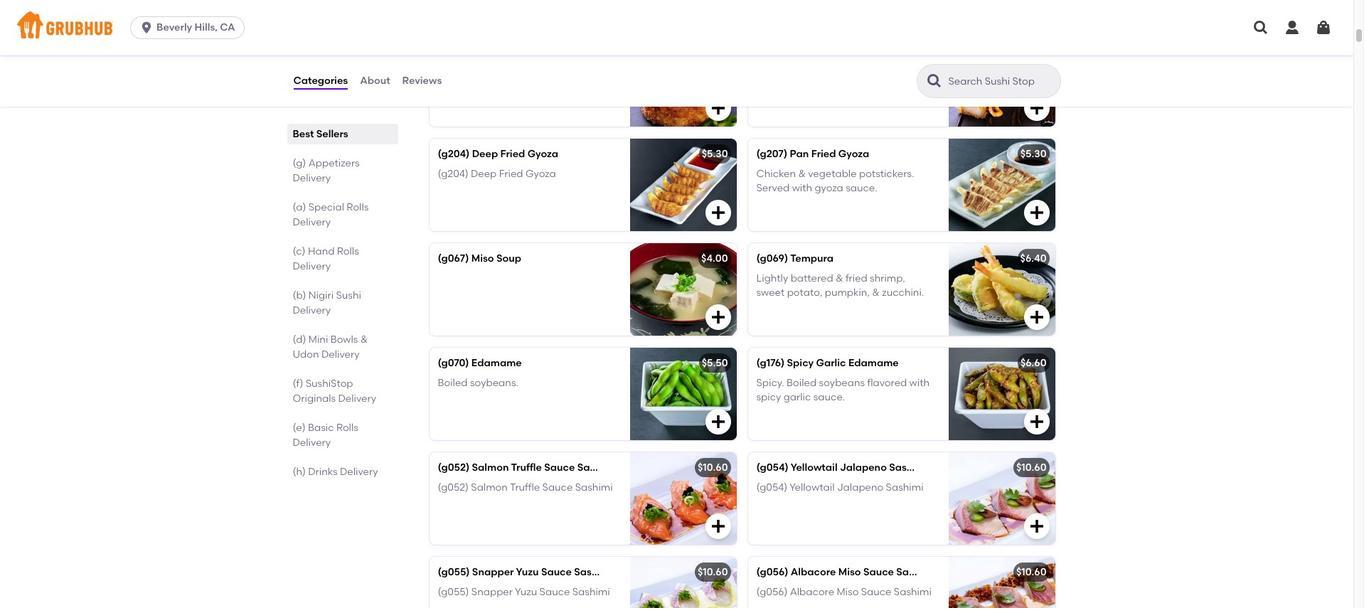 Task type: locate. For each thing, give the bounding box(es) containing it.
delivery
[[293, 172, 331, 184], [293, 216, 331, 228], [293, 260, 331, 272], [293, 304, 331, 316], [321, 348, 360, 361], [338, 393, 376, 405], [293, 437, 331, 449], [340, 466, 378, 478]]

sushi
[[336, 289, 361, 302]]

basic
[[308, 422, 334, 434]]

edamame up flavored
[[848, 357, 899, 369]]

0 vertical spatial (g056) albacore miso sauce sashimi
[[756, 566, 935, 578]]

with right flavored
[[909, 377, 930, 389]]

(g207)
[[756, 148, 787, 160]]

(d)
[[293, 334, 306, 346]]

spicy. down (g176)
[[756, 377, 784, 389]]

1 vertical spatial (g055) snapper yuzu sauce sashimi
[[438, 586, 610, 598]]

with
[[834, 63, 854, 75], [794, 78, 815, 90], [792, 182, 812, 194], [909, 377, 930, 389]]

rolls right special
[[347, 201, 369, 213]]

(g055) snapper yuzu sauce sashimi image
[[630, 557, 736, 608]]

& inside chicken & vegetable potstickers. served with gyoza sauce.
[[798, 168, 806, 180]]

delivery inside (f) sushistop originals delivery
[[338, 393, 376, 405]]

yuzu
[[516, 566, 539, 578], [515, 586, 537, 598]]

& down the guacamole,
[[839, 92, 847, 104]]

svg image for (g204) deep fried gyoza
[[709, 204, 726, 221]]

rice
[[504, 43, 525, 55], [834, 43, 856, 55], [502, 63, 523, 75]]

sashimi
[[577, 461, 616, 473], [889, 461, 928, 473], [575, 481, 613, 494], [886, 481, 924, 494], [574, 566, 613, 578], [896, 566, 935, 578], [572, 586, 610, 598], [894, 586, 932, 598]]

0 vertical spatial salmon
[[472, 461, 509, 473]]

2 vertical spatial rolls
[[336, 422, 358, 434]]

(g056) albacore miso sauce sashimi
[[756, 566, 935, 578], [756, 586, 932, 598]]

1 vertical spatial rolls
[[337, 245, 359, 257]]

1 vertical spatial (g054)
[[756, 481, 787, 494]]

0 vertical spatial yuzu
[[516, 566, 539, 578]]

0 vertical spatial (g061) crispy rice
[[438, 43, 525, 55]]

with left gyoza at the top right of page
[[792, 182, 812, 194]]

rolls right basic
[[336, 422, 358, 434]]

fried inside spicy. fried rice with spicy tuna topped with guacamole, spicy mayo, eel sauce, & sprinkles of smelt egg.
[[787, 63, 811, 75]]

0 vertical spatial (g055) snapper yuzu sauce sashimi
[[438, 566, 613, 578]]

0 vertical spatial (g204) deep fried gyoza
[[438, 148, 558, 160]]

(g055) snapper yuzu sauce sashimi
[[438, 566, 613, 578], [438, 586, 610, 598]]

1 vertical spatial (g056)
[[756, 586, 788, 598]]

spicy left garlic
[[756, 391, 781, 403]]

(g204)
[[438, 148, 470, 160], [438, 168, 468, 180]]

delivery down the (a)
[[293, 216, 331, 228]]

0 vertical spatial spicy
[[856, 63, 881, 75]]

served
[[756, 182, 790, 194]]

spicy
[[856, 63, 881, 75], [877, 78, 902, 90], [756, 391, 781, 403]]

svg image for chicken & vegetable potstickers. served with gyoza sauce.
[[1028, 204, 1045, 221]]

svg image for spicy. fried rice with spicy tuna topped with guacamole, spicy mayo, eel sauce, & sprinkles of smelt egg.
[[1028, 99, 1045, 116]]

1 spicy. from the top
[[756, 63, 784, 75]]

delivery down hand
[[293, 260, 331, 272]]

& right the bowls
[[360, 334, 368, 346]]

(g054)
[[756, 461, 789, 473], [756, 481, 787, 494]]

2 (g056) albacore miso sauce sashimi from the top
[[756, 586, 932, 598]]

0 vertical spatial (g054)
[[756, 461, 789, 473]]

delivery down "nigiri"
[[293, 304, 331, 316]]

svg image for spicy. boiled soybeans flavored with spicy garlic sauce.
[[1028, 413, 1045, 430]]

rice for rice
[[504, 43, 525, 55]]

0 vertical spatial deep
[[472, 148, 498, 160]]

0 vertical spatial (g052) salmon truffle sauce sashimi
[[438, 461, 616, 473]]

yellowtail
[[791, 461, 838, 473], [790, 481, 835, 494]]

delivery inside (c) hand rolls delivery
[[293, 260, 331, 272]]

lightly
[[756, 272, 788, 284]]

(h) drinks delivery
[[293, 466, 378, 478]]

2 boiled from the left
[[787, 377, 817, 389]]

0 horizontal spatial sauce.
[[813, 391, 845, 403]]

0 vertical spatial rolls
[[347, 201, 369, 213]]

vegetable
[[808, 168, 857, 180]]

1 (g054) from the top
[[756, 461, 789, 473]]

gyoza
[[527, 148, 558, 160], [838, 148, 869, 160], [526, 168, 556, 180]]

0 vertical spatial (g056)
[[756, 566, 788, 578]]

sauce. down soybeans
[[813, 391, 845, 403]]

with up the eel
[[794, 78, 815, 90]]

1 vertical spatial (g061)
[[438, 63, 466, 75]]

1 vertical spatial (g052)
[[438, 481, 469, 494]]

soup
[[496, 252, 521, 264]]

1 vertical spatial (g204)
[[438, 168, 468, 180]]

chicken
[[756, 168, 796, 180]]

(g067) miso soup
[[438, 252, 521, 264]]

svg image for (g054) yellowtail jalapeno sashimi
[[1028, 518, 1045, 535]]

0 horizontal spatial $5.30
[[702, 148, 728, 160]]

svg image up $6.60
[[1028, 308, 1045, 326]]

sauce
[[544, 461, 575, 473], [542, 481, 573, 494], [541, 566, 572, 578], [863, 566, 894, 578], [540, 586, 570, 598], [861, 586, 891, 598]]

1 vertical spatial spicy
[[877, 78, 902, 90]]

svg image up (g056) albacore miso sauce sashimi image
[[1028, 518, 1045, 535]]

0 vertical spatial (g055)
[[438, 566, 470, 578]]

boiled soybeans.
[[438, 377, 518, 389]]

boiled up garlic
[[787, 377, 817, 389]]

2 $5.30 from the left
[[1020, 148, 1047, 160]]

1 (g061) crispy rice from the top
[[438, 43, 525, 55]]

1 horizontal spatial boiled
[[787, 377, 817, 389]]

1 $5.30 from the left
[[702, 148, 728, 160]]

1 vertical spatial (g055)
[[438, 586, 469, 598]]

(g061)
[[438, 43, 468, 55], [438, 63, 466, 75]]

(f)
[[293, 378, 303, 390]]

crispy
[[470, 43, 501, 55], [469, 63, 499, 75]]

deep
[[472, 148, 498, 160], [471, 168, 497, 180]]

lightly battered & fried shrimp, sweet potato, pumpkin, & zucchini.
[[756, 272, 924, 299]]

1 vertical spatial (g204) deep fried gyoza
[[438, 168, 556, 180]]

$5.30
[[702, 148, 728, 160], [1020, 148, 1047, 160]]

2 (g052) from the top
[[438, 481, 469, 494]]

0 vertical spatial albacore
[[791, 566, 836, 578]]

svg image
[[1252, 19, 1269, 36], [1284, 19, 1301, 36], [1315, 19, 1332, 36], [1028, 99, 1045, 116], [709, 204, 726, 221], [1028, 204, 1045, 221], [709, 413, 726, 430], [1028, 413, 1045, 430], [709, 518, 726, 535]]

snapper
[[472, 566, 514, 578], [471, 586, 513, 598]]

spicy. up topped
[[756, 63, 784, 75]]

1 vertical spatial (g052) salmon truffle sauce sashimi
[[438, 481, 613, 494]]

1 vertical spatial (g056) albacore miso sauce sashimi
[[756, 586, 932, 598]]

(b)
[[293, 289, 306, 302]]

spicy. inside "spicy. boiled soybeans flavored with spicy garlic sauce."
[[756, 377, 784, 389]]

svg image
[[139, 21, 154, 35], [709, 99, 726, 116], [709, 308, 726, 326], [1028, 308, 1045, 326], [1028, 518, 1045, 535]]

delivery down '(g)'
[[293, 172, 331, 184]]

delivery down sushistop
[[338, 393, 376, 405]]

zucchini.
[[882, 287, 924, 299]]

$5.50
[[702, 357, 728, 369]]

0 vertical spatial (g054) yellowtail jalapeno sashimi
[[756, 461, 928, 473]]

rice for rice
[[834, 43, 856, 55]]

edamame up soybeans.
[[471, 357, 522, 369]]

edamame
[[471, 357, 522, 369], [848, 357, 899, 369]]

svg image left 'egg.'
[[709, 99, 726, 116]]

0 vertical spatial (g061)
[[438, 43, 468, 55]]

1 vertical spatial miso
[[838, 566, 861, 578]]

0 horizontal spatial boiled
[[438, 377, 468, 389]]

& inside (d) mini bowls & udon delivery
[[360, 334, 368, 346]]

categories
[[293, 75, 348, 87]]

1 (g056) albacore miso sauce sashimi from the top
[[756, 566, 935, 578]]

sauce. inside chicken & vegetable potstickers. served with gyoza sauce.
[[846, 182, 877, 194]]

truffle
[[511, 461, 542, 473], [510, 481, 540, 494]]

sauce. down potstickers.
[[846, 182, 877, 194]]

(g070)
[[438, 357, 469, 369]]

1 horizontal spatial $5.30
[[1020, 148, 1047, 160]]

rolls inside (c) hand rolls delivery
[[337, 245, 359, 257]]

2 (g052) salmon truffle sauce sashimi from the top
[[438, 481, 613, 494]]

delivery inside the (g) appetizers delivery
[[293, 172, 331, 184]]

mayo,
[[756, 92, 786, 104]]

1 horizontal spatial sauce.
[[846, 182, 877, 194]]

0 horizontal spatial edamame
[[471, 357, 522, 369]]

spicy. inside spicy. fried rice with spicy tuna topped with guacamole, spicy mayo, eel sauce, & sprinkles of smelt egg.
[[756, 63, 784, 75]]

2 vertical spatial spicy
[[756, 391, 781, 403]]

& up the pumpkin,
[[836, 272, 843, 284]]

1 vertical spatial (g061) crispy rice
[[438, 63, 523, 75]]

with inside chicken & vegetable potstickers. served with gyoza sauce.
[[792, 182, 812, 194]]

1 horizontal spatial edamame
[[848, 357, 899, 369]]

0 vertical spatial (g052)
[[438, 461, 470, 473]]

& down shrimp,
[[872, 287, 880, 299]]

& down pan
[[798, 168, 806, 180]]

0 vertical spatial sauce.
[[846, 182, 877, 194]]

hand
[[308, 245, 335, 257]]

sauce,
[[805, 92, 837, 104]]

jalapeno
[[840, 461, 887, 473], [837, 481, 883, 494]]

0 vertical spatial (g204)
[[438, 148, 470, 160]]

svg image left beverly
[[139, 21, 154, 35]]

rolls inside (e) basic rolls delivery
[[336, 422, 358, 434]]

spicy left tuna
[[856, 63, 881, 75]]

boiled
[[438, 377, 468, 389], [787, 377, 817, 389]]

1 (g054) yellowtail jalapeno sashimi from the top
[[756, 461, 928, 473]]

(g207) pan fried gyoza image
[[948, 138, 1055, 231]]

delivery down basic
[[293, 437, 331, 449]]

svg image for (g069) tempura
[[1028, 308, 1045, 326]]

spicy inside "spicy. boiled soybeans flavored with spicy garlic sauce."
[[756, 391, 781, 403]]

1 vertical spatial (g054) yellowtail jalapeno sashimi
[[756, 481, 924, 494]]

salmon
[[472, 461, 509, 473], [471, 481, 508, 494]]

rolls right hand
[[337, 245, 359, 257]]

pumpkin,
[[825, 287, 870, 299]]

guacamole,
[[817, 78, 875, 90]]

delivery down the bowls
[[321, 348, 360, 361]]

$6.40
[[1020, 252, 1047, 264]]

(g070) edamame image
[[630, 348, 736, 440]]

2 spicy. from the top
[[756, 377, 784, 389]]

1 vertical spatial sauce.
[[813, 391, 845, 403]]

2 edamame from the left
[[848, 357, 899, 369]]

(d) mini bowls & udon delivery
[[293, 334, 368, 361]]

2 (g055) from the top
[[438, 586, 469, 598]]

1 vertical spatial spicy.
[[756, 377, 784, 389]]

delivery inside (b) nigiri sushi delivery
[[293, 304, 331, 316]]

spicy down tuna
[[877, 78, 902, 90]]

(a)
[[293, 201, 306, 213]]

rolls
[[347, 201, 369, 213], [337, 245, 359, 257], [336, 422, 358, 434]]

sprinkles
[[849, 92, 891, 104]]

(g061) crispy rice
[[438, 43, 525, 55], [438, 63, 523, 75]]

rolls for (a) special rolls delivery
[[347, 201, 369, 213]]

potato,
[[787, 287, 822, 299]]

& inside spicy. fried rice with spicy tuna topped with guacamole, spicy mayo, eel sauce, & sprinkles of smelt egg.
[[839, 92, 847, 104]]

boiled down (g070) in the left bottom of the page
[[438, 377, 468, 389]]

svg image for boiled soybeans.
[[709, 413, 726, 430]]

&
[[839, 92, 847, 104], [798, 168, 806, 180], [836, 272, 843, 284], [872, 287, 880, 299], [360, 334, 368, 346]]

miso
[[471, 252, 494, 264], [838, 566, 861, 578], [837, 586, 859, 598]]

originals
[[293, 393, 336, 405]]

reviews button
[[402, 55, 443, 107]]

1 (g052) salmon truffle sauce sashimi from the top
[[438, 461, 616, 473]]

sauce. inside "spicy. boiled soybeans flavored with spicy garlic sauce."
[[813, 391, 845, 403]]

rolls inside (a) special rolls delivery
[[347, 201, 369, 213]]

(g055)
[[438, 566, 470, 578], [438, 586, 469, 598]]

0 vertical spatial spicy.
[[756, 63, 784, 75]]

0 vertical spatial truffle
[[511, 461, 542, 473]]

sauce. for vegetable
[[846, 182, 877, 194]]

(g052) salmon truffle sauce sashimi
[[438, 461, 616, 473], [438, 481, 613, 494]]

(g054) yellowtail jalapeno sashimi image
[[948, 452, 1055, 545]]

nigiri
[[308, 289, 334, 302]]



Task type: vqa. For each thing, say whether or not it's contained in the screenshot.


Task type: describe. For each thing, give the bounding box(es) containing it.
delivery right the drinks at left bottom
[[340, 466, 378, 478]]

potstickers.
[[859, 168, 914, 180]]

(g) appetizers delivery
[[293, 157, 360, 184]]

drinks
[[308, 466, 338, 478]]

beverly hills, ca
[[157, 21, 235, 33]]

spicy
[[787, 357, 814, 369]]

eel
[[789, 92, 803, 104]]

with inside "spicy. boiled soybeans flavored with spicy garlic sauce."
[[909, 377, 930, 389]]

svg image for (g061) crispy rice
[[709, 99, 726, 116]]

(g069) tempura image
[[948, 243, 1055, 335]]

boiled inside "spicy. boiled soybeans flavored with spicy garlic sauce."
[[787, 377, 817, 389]]

1 vertical spatial yellowtail
[[790, 481, 835, 494]]

(g052) salmon truffle sauce sashimi image
[[630, 452, 736, 545]]

delivery inside (e) basic rolls delivery
[[293, 437, 331, 449]]

1 vertical spatial crispy
[[469, 63, 499, 75]]

2 (g061) from the top
[[438, 63, 466, 75]]

2 (g204) from the top
[[438, 168, 468, 180]]

rolls for (e) basic rolls delivery
[[336, 422, 358, 434]]

0 vertical spatial snapper
[[472, 566, 514, 578]]

(g069) tempura
[[756, 252, 834, 264]]

(g061) crispy rice image
[[630, 34, 736, 126]]

(g207) pan fried gyoza
[[756, 148, 869, 160]]

Search Sushi Stop search field
[[947, 75, 1056, 88]]

1 (g056) from the top
[[756, 566, 788, 578]]

1 (g055) from the top
[[438, 566, 470, 578]]

(g069)
[[756, 252, 788, 264]]

best
[[293, 128, 314, 140]]

(g176) spicy garlic edamame
[[756, 357, 899, 369]]

crunchy
[[790, 43, 832, 55]]

1 vertical spatial truffle
[[510, 481, 540, 494]]

delivery inside (d) mini bowls & udon delivery
[[321, 348, 360, 361]]

topped
[[756, 78, 792, 90]]

(g)
[[293, 157, 306, 169]]

tempura
[[790, 252, 834, 264]]

2 (g054) yellowtail jalapeno sashimi from the top
[[756, 481, 924, 494]]

(c) hand rolls delivery
[[293, 245, 359, 272]]

main navigation navigation
[[0, 0, 1353, 55]]

0 vertical spatial miso
[[471, 252, 494, 264]]

1 vertical spatial yuzu
[[515, 586, 537, 598]]

1 vertical spatial jalapeno
[[837, 481, 883, 494]]

(g067) miso soup image
[[630, 243, 736, 335]]

of
[[893, 92, 903, 104]]

2 (g055) snapper yuzu sauce sashimi from the top
[[438, 586, 610, 598]]

tuna
[[883, 63, 906, 75]]

egg.
[[756, 107, 778, 119]]

hills,
[[195, 21, 218, 33]]

about
[[360, 75, 390, 87]]

$5.30 for gyoza
[[702, 148, 728, 160]]

2 (g061) crispy rice from the top
[[438, 63, 523, 75]]

bowls
[[330, 334, 358, 346]]

0 vertical spatial yellowtail
[[791, 461, 838, 473]]

1 boiled from the left
[[438, 377, 468, 389]]

shrimp,
[[870, 272, 905, 284]]

sweet
[[756, 287, 785, 299]]

best sellers
[[293, 128, 348, 140]]

svg image up '$5.50'
[[709, 308, 726, 326]]

$10.60 for (g054) yellowtail jalapeno sashimi
[[1016, 461, 1047, 473]]

sauce. for soybeans
[[813, 391, 845, 403]]

reviews
[[402, 75, 442, 87]]

2 (g056) from the top
[[756, 586, 788, 598]]

(g062) crunchy rice image
[[948, 34, 1055, 126]]

gyoza for gyoza
[[527, 148, 558, 160]]

special
[[308, 201, 344, 213]]

(f) sushistop originals delivery
[[293, 378, 376, 405]]

$6.60
[[1021, 357, 1047, 369]]

spicy. boiled soybeans flavored with spicy garlic sauce.
[[756, 377, 930, 403]]

mini
[[308, 334, 328, 346]]

with up the guacamole,
[[834, 63, 854, 75]]

rolls for (c) hand rolls delivery
[[337, 245, 359, 257]]

(e) basic rolls delivery
[[293, 422, 358, 449]]

chicken & vegetable potstickers. served with gyoza sauce.
[[756, 168, 914, 194]]

$11.00
[[1018, 43, 1047, 55]]

1 (g204) deep fried gyoza from the top
[[438, 148, 558, 160]]

0 vertical spatial jalapeno
[[840, 461, 887, 473]]

garlic
[[784, 391, 811, 403]]

fried
[[846, 272, 867, 284]]

delivery inside (a) special rolls delivery
[[293, 216, 331, 228]]

(g067)
[[438, 252, 469, 264]]

beverly hills, ca button
[[130, 16, 250, 39]]

beverly
[[157, 21, 192, 33]]

(g062)
[[756, 43, 788, 55]]

$4.00
[[701, 252, 728, 264]]

appetizers
[[308, 157, 360, 169]]

$6.20
[[702, 43, 728, 55]]

spicy. fried rice with spicy tuna topped with guacamole, spicy mayo, eel sauce, & sprinkles of smelt egg.
[[756, 63, 932, 119]]

(h)
[[293, 466, 306, 478]]

sushistop
[[306, 378, 353, 390]]

smelt
[[905, 92, 932, 104]]

1 vertical spatial deep
[[471, 168, 497, 180]]

1 vertical spatial salmon
[[471, 481, 508, 494]]

soybeans.
[[470, 377, 518, 389]]

(a) special rolls delivery
[[293, 201, 369, 228]]

1 vertical spatial snapper
[[471, 586, 513, 598]]

(g176) spicy garlic edamame image
[[948, 348, 1055, 440]]

1 (g055) snapper yuzu sauce sashimi from the top
[[438, 566, 613, 578]]

2 vertical spatial miso
[[837, 586, 859, 598]]

(g070) edamame
[[438, 357, 522, 369]]

0 vertical spatial crispy
[[470, 43, 501, 55]]

(g176)
[[756, 357, 785, 369]]

$10.60 for (g056) albacore miso sauce sashimi
[[1016, 566, 1047, 578]]

pan
[[790, 148, 809, 160]]

svg image inside beverly hills, ca button
[[139, 21, 154, 35]]

(e)
[[293, 422, 306, 434]]

soybeans
[[819, 377, 865, 389]]

search icon image
[[926, 73, 943, 90]]

2 (g054) from the top
[[756, 481, 787, 494]]

(b) nigiri sushi delivery
[[293, 289, 361, 316]]

$10.60 for (g055) snapper yuzu sauce sashimi
[[698, 566, 728, 578]]

svg image for (g052) salmon truffle sauce sashimi
[[709, 518, 726, 535]]

rice
[[813, 63, 831, 75]]

ca
[[220, 21, 235, 33]]

2 (g204) deep fried gyoza from the top
[[438, 168, 556, 180]]

1 edamame from the left
[[471, 357, 522, 369]]

1 (g204) from the top
[[438, 148, 470, 160]]

(g204) deep fried gyoza image
[[630, 138, 736, 231]]

flavored
[[867, 377, 907, 389]]

1 (g061) from the top
[[438, 43, 468, 55]]

gyoza for potstickers.
[[838, 148, 869, 160]]

(g062) crunchy rice
[[756, 43, 856, 55]]

categories button
[[293, 55, 349, 107]]

spicy. for spicy. boiled soybeans flavored with spicy garlic sauce.
[[756, 377, 784, 389]]

about button
[[359, 55, 391, 107]]

garlic
[[816, 357, 846, 369]]

$5.30 for potstickers.
[[1020, 148, 1047, 160]]

udon
[[293, 348, 319, 361]]

1 (g052) from the top
[[438, 461, 470, 473]]

battered
[[791, 272, 833, 284]]

$10.60 for (g052) salmon truffle sauce sashimi
[[698, 461, 728, 473]]

spicy. for spicy. fried rice with spicy tuna topped with guacamole, spicy mayo, eel sauce, & sprinkles of smelt egg.
[[756, 63, 784, 75]]

(g056) albacore miso sauce sashimi image
[[948, 557, 1055, 608]]

(c)
[[293, 245, 305, 257]]

gyoza
[[815, 182, 843, 194]]

sellers
[[316, 128, 348, 140]]

1 vertical spatial albacore
[[790, 586, 834, 598]]



